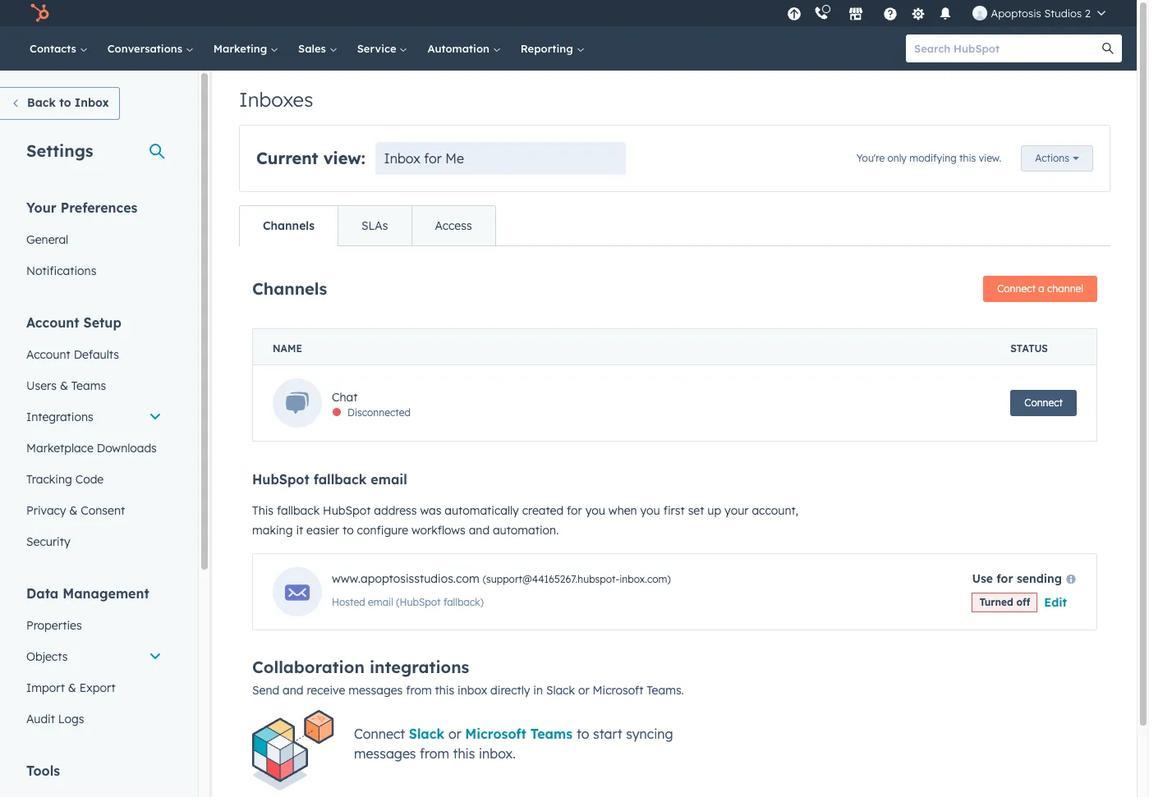 Task type: locate. For each thing, give the bounding box(es) containing it.
0 vertical spatial inbox
[[75, 95, 109, 110]]

settings image
[[911, 7, 926, 22]]

this inside collaboration integrations send and receive messages from this inbox directly in slack or microsoft teams.
[[435, 684, 455, 698]]

or down inbox
[[449, 726, 462, 743]]

privacy
[[26, 504, 66, 519]]

1 horizontal spatial slack
[[546, 684, 575, 698]]

properties
[[26, 619, 82, 634]]

inboxes
[[239, 87, 314, 112]]

channels banner
[[252, 271, 1098, 302]]

connect slack or microsoft teams to start syncing messages from this inbox.
[[354, 726, 674, 762]]

inbox inside popup button
[[384, 150, 421, 167]]

or right 'in'
[[578, 684, 590, 698]]

you left when
[[586, 504, 606, 519]]

view:
[[323, 148, 365, 168]]

hubspot up easier
[[323, 504, 371, 519]]

0 vertical spatial messages
[[349, 684, 403, 698]]

connect inside channels banner
[[998, 283, 1036, 295]]

0 vertical spatial microsoft
[[593, 684, 644, 698]]

and down automatically
[[469, 523, 490, 538]]

general
[[26, 233, 68, 247]]

2 horizontal spatial to
[[577, 726, 590, 743]]

your preferences
[[26, 200, 138, 216]]

0 vertical spatial from
[[406, 684, 432, 698]]

audit logs
[[26, 712, 84, 727]]

1 horizontal spatial teams
[[531, 726, 573, 743]]

& for consent
[[69, 504, 78, 519]]

2 account from the top
[[26, 348, 70, 362]]

1 vertical spatial hubspot
[[323, 504, 371, 519]]

for
[[424, 150, 442, 167], [567, 504, 582, 519], [997, 572, 1014, 587]]

address
[[374, 504, 417, 519]]

or inside connect slack or microsoft teams to start syncing messages from this inbox.
[[449, 726, 462, 743]]

from down slack link
[[420, 746, 449, 762]]

tracking code link
[[16, 464, 172, 496]]

1 vertical spatial from
[[420, 746, 449, 762]]

making
[[252, 523, 293, 538]]

hubspot up the this
[[252, 472, 310, 488]]

1 vertical spatial teams
[[531, 726, 573, 743]]

sales link
[[288, 26, 347, 71]]

0 vertical spatial channels
[[263, 219, 315, 233]]

code
[[75, 473, 104, 487]]

channels down the current at the left of the page
[[263, 219, 315, 233]]

email up address
[[371, 472, 407, 488]]

apoptosis studios 2 menu
[[783, 0, 1118, 26]]

account up users
[[26, 348, 70, 362]]

teams down 'account defaults' link
[[71, 379, 106, 394]]

1 horizontal spatial or
[[578, 684, 590, 698]]

for right created
[[567, 504, 582, 519]]

microsoft up start
[[593, 684, 644, 698]]

sending
[[1017, 572, 1063, 587]]

email right hosted
[[368, 597, 394, 609]]

messages down slack link
[[354, 746, 416, 762]]

1 vertical spatial this
[[435, 684, 455, 698]]

automation
[[428, 42, 493, 55]]

for right use
[[997, 572, 1014, 587]]

marketplace downloads link
[[16, 433, 172, 464]]

edit
[[1045, 596, 1067, 611]]

tara schultz image
[[973, 6, 988, 21]]

1 vertical spatial or
[[449, 726, 462, 743]]

messages right receive
[[349, 684, 403, 698]]

tracking
[[26, 473, 72, 487]]

tracking code
[[26, 473, 104, 487]]

connect a channel button
[[984, 276, 1098, 302]]

connect left a
[[998, 283, 1036, 295]]

1 vertical spatial to
[[343, 523, 354, 538]]

0 horizontal spatial slack
[[409, 726, 445, 743]]

teams down 'in'
[[531, 726, 573, 743]]

0 horizontal spatial and
[[283, 684, 304, 698]]

marketplace
[[26, 441, 94, 456]]

slack inside connect slack or microsoft teams to start syncing messages from this inbox.
[[409, 726, 445, 743]]

teams inside connect slack or microsoft teams to start syncing messages from this inbox.
[[531, 726, 573, 743]]

users & teams link
[[16, 371, 172, 402]]

receive
[[307, 684, 345, 698]]

microsoft up inbox.
[[465, 726, 527, 743]]

& for teams
[[60, 379, 68, 394]]

channels
[[263, 219, 315, 233], [252, 278, 327, 299]]

0 vertical spatial for
[[424, 150, 442, 167]]

microsoft
[[593, 684, 644, 698], [465, 726, 527, 743]]

you're
[[857, 152, 885, 164]]

search button
[[1095, 35, 1123, 62]]

data management element
[[16, 585, 172, 735]]

fallback up easier
[[314, 472, 367, 488]]

or inside collaboration integrations send and receive messages from this inbox directly in slack or microsoft teams.
[[578, 684, 590, 698]]

connect inside connect slack or microsoft teams to start syncing messages from this inbox.
[[354, 726, 405, 743]]

and right send
[[283, 684, 304, 698]]

& right privacy
[[69, 504, 78, 519]]

2 vertical spatial connect
[[354, 726, 405, 743]]

2 vertical spatial this
[[453, 746, 475, 762]]

channel
[[1048, 283, 1084, 295]]

slack
[[546, 684, 575, 698], [409, 726, 445, 743]]

0 horizontal spatial for
[[424, 150, 442, 167]]

audit logs link
[[16, 704, 172, 735]]

messages inside connect slack or microsoft teams to start syncing messages from this inbox.
[[354, 746, 416, 762]]

1 horizontal spatial to
[[343, 523, 354, 538]]

notifications
[[26, 264, 96, 279]]

marketing
[[214, 42, 270, 55]]

inbox left me
[[384, 150, 421, 167]]

directly
[[491, 684, 530, 698]]

channels up name
[[252, 278, 327, 299]]

& inside data management element
[[68, 681, 76, 696]]

you're only modifying this view.
[[857, 152, 1002, 164]]

defaults
[[74, 348, 119, 362]]

&
[[60, 379, 68, 394], [69, 504, 78, 519], [68, 681, 76, 696]]

to right easier
[[343, 523, 354, 538]]

easier
[[307, 523, 339, 538]]

apoptosis studios 2 button
[[963, 0, 1116, 26]]

privacy & consent
[[26, 504, 125, 519]]

or
[[578, 684, 590, 698], [449, 726, 462, 743]]

contacts link
[[20, 26, 98, 71]]

upgrade image
[[787, 7, 802, 22]]

tab panel containing channels
[[239, 246, 1111, 798]]

access
[[435, 219, 472, 233]]

0 horizontal spatial microsoft
[[465, 726, 527, 743]]

0 vertical spatial or
[[578, 684, 590, 698]]

connect down status
[[1025, 397, 1063, 409]]

1 you from the left
[[586, 504, 606, 519]]

slas link
[[338, 206, 411, 246]]

inbox for me button
[[375, 142, 626, 175]]

integrations
[[370, 657, 470, 678]]

1 vertical spatial account
[[26, 348, 70, 362]]

account up account defaults
[[26, 315, 79, 331]]

to inside this fallback hubspot address was automatically created for you when you first set up your account, making it easier to configure workflows and automation.
[[343, 523, 354, 538]]

0 vertical spatial slack
[[546, 684, 575, 698]]

2 vertical spatial for
[[997, 572, 1014, 587]]

0 vertical spatial hubspot
[[252, 472, 310, 488]]

from inside connect slack or microsoft teams to start syncing messages from this inbox.
[[420, 746, 449, 762]]

inbox
[[458, 684, 487, 698]]

inbox right back
[[75, 95, 109, 110]]

for left me
[[424, 150, 442, 167]]

0 vertical spatial connect
[[998, 283, 1036, 295]]

settings
[[26, 141, 93, 161]]

when
[[609, 504, 637, 519]]

workflows
[[412, 523, 466, 538]]

1 vertical spatial and
[[283, 684, 304, 698]]

hosted email (hubspot fallback)
[[332, 597, 484, 609]]

collaboration
[[252, 657, 365, 678]]

automation link
[[418, 26, 511, 71]]

to right back
[[59, 95, 71, 110]]

www.apoptosisstudios.com (support@44165267.hubspot-inbox.com)
[[332, 572, 671, 587]]

microsoft inside collaboration integrations send and receive messages from this inbox directly in slack or microsoft teams.
[[593, 684, 644, 698]]

0 vertical spatial teams
[[71, 379, 106, 394]]

& right users
[[60, 379, 68, 394]]

1 horizontal spatial microsoft
[[593, 684, 644, 698]]

1 horizontal spatial hubspot
[[323, 504, 371, 519]]

0 horizontal spatial or
[[449, 726, 462, 743]]

slack down the integrations on the bottom
[[409, 726, 445, 743]]

and
[[469, 523, 490, 538], [283, 684, 304, 698]]

disconnected
[[348, 407, 411, 419]]

0 horizontal spatial you
[[586, 504, 606, 519]]

1 vertical spatial messages
[[354, 746, 416, 762]]

1 vertical spatial fallback
[[277, 504, 320, 519]]

fallback up it
[[277, 504, 320, 519]]

slack right 'in'
[[546, 684, 575, 698]]

1 horizontal spatial for
[[567, 504, 582, 519]]

Search HubSpot search field
[[906, 35, 1108, 62]]

1 vertical spatial microsoft
[[465, 726, 527, 743]]

users
[[26, 379, 57, 394]]

setup
[[83, 315, 121, 331]]

1 horizontal spatial you
[[641, 504, 660, 519]]

0 vertical spatial account
[[26, 315, 79, 331]]

1 vertical spatial inbox
[[384, 150, 421, 167]]

from down the integrations on the bottom
[[406, 684, 432, 698]]

chat
[[332, 390, 358, 405]]

inbox.
[[479, 746, 516, 762]]

1 horizontal spatial inbox
[[384, 150, 421, 167]]

connect for connect slack or microsoft teams to start syncing messages from this inbox.
[[354, 726, 405, 743]]

your preferences element
[[16, 199, 172, 287]]

0 vertical spatial and
[[469, 523, 490, 538]]

0 horizontal spatial to
[[59, 95, 71, 110]]

conversations
[[107, 42, 186, 55]]

email
[[371, 472, 407, 488], [368, 597, 394, 609]]

0 vertical spatial &
[[60, 379, 68, 394]]

messages inside collaboration integrations send and receive messages from this inbox directly in slack or microsoft teams.
[[349, 684, 403, 698]]

this left view.
[[960, 152, 976, 164]]

reporting
[[521, 42, 576, 55]]

this left inbox.
[[453, 746, 475, 762]]

connect for connect
[[1025, 397, 1063, 409]]

2 horizontal spatial for
[[997, 572, 1014, 587]]

2 vertical spatial &
[[68, 681, 76, 696]]

connect left slack link
[[354, 726, 405, 743]]

1 vertical spatial slack
[[409, 726, 445, 743]]

& for export
[[68, 681, 76, 696]]

1 horizontal spatial and
[[469, 523, 490, 538]]

account defaults link
[[16, 339, 172, 371]]

1 vertical spatial &
[[69, 504, 78, 519]]

account
[[26, 315, 79, 331], [26, 348, 70, 362]]

0 vertical spatial fallback
[[314, 472, 367, 488]]

1 account from the top
[[26, 315, 79, 331]]

to
[[59, 95, 71, 110], [343, 523, 354, 538], [577, 726, 590, 743]]

0 vertical spatial email
[[371, 472, 407, 488]]

2 vertical spatial to
[[577, 726, 590, 743]]

first
[[664, 504, 685, 519]]

from inside collaboration integrations send and receive messages from this inbox directly in slack or microsoft teams.
[[406, 684, 432, 698]]

turned
[[980, 597, 1014, 609]]

modifying
[[910, 152, 957, 164]]

0 horizontal spatial teams
[[71, 379, 106, 394]]

to left start
[[577, 726, 590, 743]]

tab list
[[239, 205, 496, 247]]

you left first
[[641, 504, 660, 519]]

tab panel
[[239, 246, 1111, 798]]

turned off
[[980, 597, 1031, 609]]

& left export
[[68, 681, 76, 696]]

tab list containing channels
[[239, 205, 496, 247]]

1 vertical spatial channels
[[252, 278, 327, 299]]

for inside popup button
[[424, 150, 442, 167]]

0 horizontal spatial hubspot
[[252, 472, 310, 488]]

your
[[725, 504, 749, 519]]

users & teams
[[26, 379, 106, 394]]

1 vertical spatial connect
[[1025, 397, 1063, 409]]

set
[[688, 504, 705, 519]]

channels inside banner
[[252, 278, 327, 299]]

connect a channel
[[998, 283, 1084, 295]]

this left inbox
[[435, 684, 455, 698]]

account for account setup
[[26, 315, 79, 331]]

fallback inside this fallback hubspot address was automatically created for you when you first set up your account, making it easier to configure workflows and automation.
[[277, 504, 320, 519]]

1 vertical spatial for
[[567, 504, 582, 519]]



Task type: vqa. For each thing, say whether or not it's contained in the screenshot.
Search Activities search field
no



Task type: describe. For each thing, give the bounding box(es) containing it.
sales
[[298, 42, 329, 55]]

use for sending
[[972, 572, 1063, 587]]

inbox.com)
[[620, 574, 671, 586]]

contacts
[[30, 42, 79, 55]]

to inside connect slack or microsoft teams to start syncing messages from this inbox.
[[577, 726, 590, 743]]

status
[[1011, 343, 1048, 355]]

tools
[[26, 763, 60, 780]]

preferences
[[61, 200, 138, 216]]

upgrade link
[[784, 5, 805, 22]]

slack inside collaboration integrations send and receive messages from this inbox directly in slack or microsoft teams.
[[546, 684, 575, 698]]

it
[[296, 523, 303, 538]]

service
[[357, 42, 400, 55]]

me
[[446, 150, 464, 167]]

0 horizontal spatial inbox
[[75, 95, 109, 110]]

for for inbox
[[424, 150, 442, 167]]

teams inside account setup element
[[71, 379, 106, 394]]

and inside collaboration integrations send and receive messages from this inbox directly in slack or microsoft teams.
[[283, 684, 304, 698]]

studios
[[1045, 7, 1082, 20]]

created
[[522, 504, 564, 519]]

settings link
[[908, 5, 929, 22]]

0 vertical spatial this
[[960, 152, 976, 164]]

notifications image
[[939, 7, 954, 22]]

apoptosis studios 2
[[991, 7, 1091, 20]]

help image
[[884, 7, 899, 22]]

this inside connect slack or microsoft teams to start syncing messages from this inbox.
[[453, 746, 475, 762]]

your
[[26, 200, 57, 216]]

for inside this fallback hubspot address was automatically created for you when you first set up your account, making it easier to configure workflows and automation.
[[567, 504, 582, 519]]

inbox for me
[[384, 150, 464, 167]]

properties link
[[16, 611, 172, 642]]

microsoft inside connect slack or microsoft teams to start syncing messages from this inbox.
[[465, 726, 527, 743]]

data management
[[26, 586, 149, 602]]

start
[[593, 726, 623, 743]]

edit button
[[1045, 593, 1067, 613]]

fallback for hubspot
[[277, 504, 320, 519]]

conversations link
[[98, 26, 204, 71]]

0 vertical spatial to
[[59, 95, 71, 110]]

security
[[26, 535, 70, 550]]

(hubspot
[[396, 597, 441, 609]]

calling icon image
[[815, 7, 830, 21]]

objects
[[26, 650, 68, 665]]

import & export
[[26, 681, 116, 696]]

syncing
[[626, 726, 674, 743]]

send
[[252, 684, 280, 698]]

marketplaces button
[[839, 0, 874, 26]]

collaboration integrations send and receive messages from this inbox directly in slack or microsoft teams.
[[252, 657, 684, 698]]

actions
[[1036, 152, 1070, 164]]

current view:
[[256, 148, 365, 168]]

search image
[[1103, 43, 1114, 54]]

hubspot inside this fallback hubspot address was automatically created for you when you first set up your account, making it easier to configure workflows and automation.
[[323, 504, 371, 519]]

www.apoptosisstudios.com
[[332, 572, 480, 587]]

marketing link
[[204, 26, 288, 71]]

downloads
[[97, 441, 157, 456]]

1 vertical spatial email
[[368, 597, 394, 609]]

fallback for email
[[314, 472, 367, 488]]

hubspot fallback email
[[252, 472, 407, 488]]

connect for connect a channel
[[998, 283, 1036, 295]]

actions button
[[1022, 145, 1094, 172]]

microsoft teams link
[[465, 726, 577, 743]]

channels link
[[240, 206, 338, 246]]

account setup element
[[16, 314, 172, 558]]

export
[[80, 681, 116, 696]]

channels for the "channels" link
[[263, 219, 315, 233]]

view.
[[979, 152, 1002, 164]]

account defaults
[[26, 348, 119, 362]]

automation.
[[493, 523, 559, 538]]

channels for channels banner
[[252, 278, 327, 299]]

management
[[63, 586, 149, 602]]

import
[[26, 681, 65, 696]]

a
[[1039, 283, 1045, 295]]

hubspot link
[[20, 3, 62, 23]]

access link
[[411, 206, 495, 246]]

objects button
[[16, 642, 172, 673]]

apoptosis
[[991, 7, 1042, 20]]

import & export link
[[16, 673, 172, 704]]

configure
[[357, 523, 408, 538]]

for for use
[[997, 572, 1014, 587]]

fallback)
[[444, 597, 484, 609]]

2 you from the left
[[641, 504, 660, 519]]

teams.
[[647, 684, 684, 698]]

logs
[[58, 712, 84, 727]]

in
[[534, 684, 543, 698]]

marketplaces image
[[849, 7, 864, 22]]

account,
[[752, 504, 799, 519]]

slack link
[[409, 726, 449, 743]]

account for account defaults
[[26, 348, 70, 362]]

consent
[[81, 504, 125, 519]]

notifications link
[[16, 256, 172, 287]]

and inside this fallback hubspot address was automatically created for you when you first set up your account, making it easier to configure workflows and automation.
[[469, 523, 490, 538]]

data
[[26, 586, 59, 602]]

up
[[708, 504, 722, 519]]

hosted
[[332, 597, 365, 609]]

was
[[420, 504, 442, 519]]

account setup
[[26, 315, 121, 331]]

only
[[888, 152, 907, 164]]

privacy & consent link
[[16, 496, 172, 527]]

general link
[[16, 224, 172, 256]]

2
[[1085, 7, 1091, 20]]

hubspot image
[[30, 3, 49, 23]]

connect button
[[1011, 390, 1077, 417]]

service link
[[347, 26, 418, 71]]

current
[[256, 148, 318, 168]]

automatically
[[445, 504, 519, 519]]



